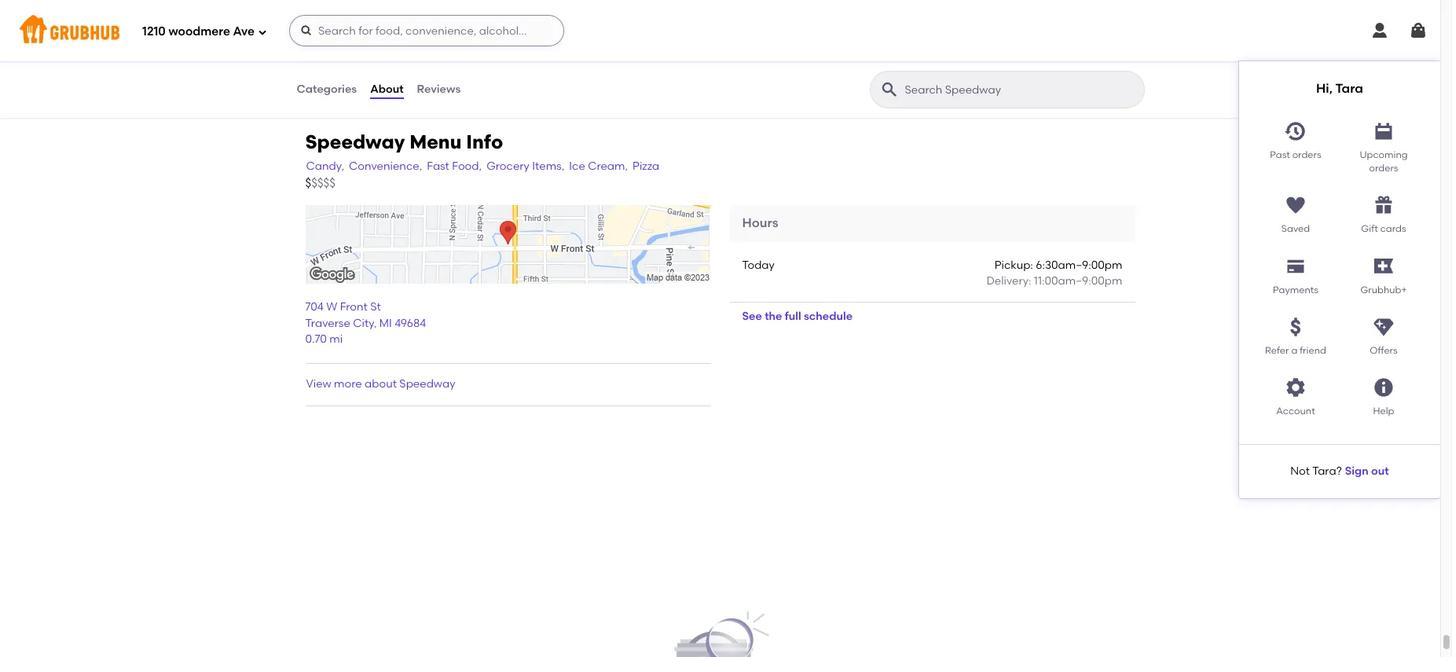 Task type: describe. For each thing, give the bounding box(es) containing it.
$$$$$
[[305, 176, 336, 190]]

categories
[[297, 82, 357, 96]]

help
[[1374, 406, 1395, 417]]

not
[[1291, 464, 1311, 478]]

svg image for refer a friend
[[1285, 316, 1307, 338]]

view more about speedway
[[306, 378, 456, 391]]

see
[[743, 310, 762, 323]]

about
[[365, 378, 397, 391]]

front
[[340, 301, 368, 314]]

candy,
[[306, 160, 344, 173]]

11:00am–9:00pm
[[1034, 274, 1123, 288]]

not tara ? sign out
[[1291, 464, 1390, 478]]

account
[[1277, 406, 1316, 417]]

0 vertical spatial speedway
[[305, 130, 405, 153]]

ave
[[233, 24, 255, 38]]

ice cream, button
[[569, 158, 629, 176]]

refer
[[1266, 345, 1290, 356]]

offers
[[1370, 345, 1398, 356]]

about
[[370, 82, 404, 96]]

svg image inside upcoming orders link
[[1373, 120, 1395, 142]]

a
[[1292, 345, 1298, 356]]

pickup:
[[995, 258, 1034, 272]]

candy, button
[[305, 158, 345, 176]]

help button
[[1340, 371, 1428, 419]]

mi
[[380, 316, 392, 330]]

schedule
[[804, 310, 853, 323]]

grocery
[[487, 160, 530, 173]]

items,
[[532, 160, 565, 173]]

grubhub image
[[669, 608, 772, 657]]

sign
[[1346, 464, 1369, 478]]

refer a friend button
[[1252, 310, 1340, 358]]

tara for not
[[1313, 464, 1337, 478]]

main navigation navigation
[[0, 0, 1441, 498]]

gift
[[1362, 224, 1379, 235]]

reviews button
[[416, 61, 462, 118]]

view
[[306, 378, 332, 391]]

past
[[1271, 149, 1291, 160]]

traverse
[[305, 316, 351, 330]]

w
[[326, 301, 337, 314]]

delivery:
[[987, 274, 1032, 288]]

past orders link
[[1252, 114, 1340, 176]]

hi,
[[1317, 81, 1333, 96]]

Search Speedway search field
[[904, 83, 1140, 97]]

gift cards link
[[1340, 188, 1428, 236]]

$
[[305, 176, 311, 190]]

refer a friend
[[1266, 345, 1327, 356]]

tara for hi,
[[1336, 81, 1364, 96]]

reviews
[[417, 82, 461, 96]]

payments link
[[1252, 249, 1340, 297]]

the
[[765, 310, 783, 323]]

gift cards
[[1362, 224, 1407, 235]]

svg image inside past orders link
[[1285, 120, 1307, 142]]

candy, convenience, fast food, grocery items, ice cream, pizza
[[306, 160, 660, 173]]

upcoming orders link
[[1340, 114, 1428, 176]]

cards
[[1381, 224, 1407, 235]]

mi
[[330, 332, 343, 346]]

fast food, button
[[426, 158, 483, 176]]

grubhub+
[[1361, 284, 1408, 295]]

past orders
[[1271, 149, 1322, 160]]



Task type: vqa. For each thing, say whether or not it's contained in the screenshot.
Hi,
yes



Task type: locate. For each thing, give the bounding box(es) containing it.
ice
[[569, 160, 586, 173]]

st
[[370, 301, 381, 314]]

sign out button
[[1346, 457, 1390, 486]]

grubhub plus flag logo image
[[1375, 259, 1394, 274]]

menu
[[410, 130, 462, 153]]

,
[[374, 316, 377, 330]]

woodmere
[[169, 24, 230, 38]]

orders for past orders
[[1293, 149, 1322, 160]]

svg image up offers
[[1373, 316, 1395, 338]]

orders right past
[[1293, 149, 1322, 160]]

magnifying glass icon image
[[880, 80, 899, 99]]

svg image for help
[[1373, 377, 1395, 399]]

categories button
[[296, 61, 358, 118]]

cream,
[[588, 160, 628, 173]]

1 vertical spatial tara
[[1313, 464, 1337, 478]]

svg image up gift cards
[[1373, 194, 1395, 216]]

saved link
[[1252, 188, 1340, 236]]

svg image for account
[[1285, 377, 1307, 399]]

svg image up account
[[1285, 377, 1307, 399]]

convenience,
[[349, 160, 422, 173]]

svg image inside the offers link
[[1373, 316, 1395, 338]]

svg image for payments
[[1285, 255, 1307, 277]]

pizza button
[[632, 158, 661, 176]]

0 vertical spatial tara
[[1336, 81, 1364, 96]]

pizza
[[633, 160, 660, 173]]

svg image up "help"
[[1373, 377, 1395, 399]]

offers link
[[1340, 310, 1428, 358]]

info
[[466, 130, 503, 153]]

svg image inside the payments link
[[1285, 255, 1307, 277]]

saved
[[1282, 224, 1311, 235]]

payments
[[1274, 284, 1319, 295]]

pickup: 6:30am–9:00pm delivery: 11:00am–9:00pm
[[987, 258, 1123, 288]]

svg image inside saved "link"
[[1285, 194, 1307, 216]]

upcoming orders
[[1360, 149, 1408, 174]]

svg image right ave
[[258, 27, 267, 37]]

tara
[[1336, 81, 1364, 96], [1313, 464, 1337, 478]]

food,
[[452, 160, 482, 173]]

see the full schedule
[[743, 310, 853, 323]]

upcoming
[[1360, 149, 1408, 160]]

704 w front st traverse city , mi 49684 0.70 mi
[[305, 301, 426, 346]]

704
[[305, 301, 324, 314]]

about button
[[370, 61, 405, 118]]

svg image for gift cards
[[1373, 194, 1395, 216]]

svg image inside help button
[[1373, 377, 1395, 399]]

orders down upcoming on the right
[[1370, 163, 1399, 174]]

svg image up payments
[[1285, 255, 1307, 277]]

Search for food, convenience, alcohol... search field
[[289, 15, 564, 46]]

today
[[743, 258, 775, 272]]

6:30am–9:00pm
[[1036, 258, 1123, 272]]

hi, tara
[[1317, 81, 1364, 96]]

1210 woodmere ave
[[142, 24, 255, 38]]

full
[[785, 310, 802, 323]]

0 vertical spatial orders
[[1293, 149, 1322, 160]]

svg image inside gift cards 'link'
[[1373, 194, 1395, 216]]

orders for upcoming orders
[[1370, 163, 1399, 174]]

grubhub+ button
[[1340, 249, 1428, 297]]

see the full schedule button
[[730, 303, 866, 331]]

speedway
[[305, 130, 405, 153], [400, 378, 456, 391]]

fast
[[427, 160, 450, 173]]

1210
[[142, 24, 166, 38]]

svg image
[[1371, 21, 1390, 40], [1410, 21, 1428, 40], [300, 24, 313, 37], [1285, 120, 1307, 142], [1373, 120, 1395, 142], [1285, 194, 1307, 216]]

svg image
[[258, 27, 267, 37], [1373, 194, 1395, 216], [1285, 255, 1307, 277], [1285, 316, 1307, 338], [1373, 316, 1395, 338], [1285, 377, 1307, 399], [1373, 377, 1395, 399]]

svg image up 'refer a friend'
[[1285, 316, 1307, 338]]

svg image for offers
[[1373, 316, 1395, 338]]

grocery items, button
[[486, 158, 565, 176]]

0.70
[[305, 332, 327, 346]]

more
[[334, 378, 362, 391]]

tara right hi, at the right of page
[[1336, 81, 1364, 96]]

?
[[1337, 464, 1343, 478]]

svg image inside refer a friend button
[[1285, 316, 1307, 338]]

49684
[[395, 316, 426, 330]]

svg image inside account link
[[1285, 377, 1307, 399]]

orders
[[1293, 149, 1322, 160], [1370, 163, 1399, 174]]

tara right not
[[1313, 464, 1337, 478]]

1 horizontal spatial orders
[[1370, 163, 1399, 174]]

speedway right the about
[[400, 378, 456, 391]]

1 vertical spatial speedway
[[400, 378, 456, 391]]

speedway menu info
[[305, 130, 503, 153]]

account link
[[1252, 371, 1340, 419]]

city
[[353, 316, 374, 330]]

convenience, button
[[348, 158, 423, 176]]

friend
[[1300, 345, 1327, 356]]

1 vertical spatial orders
[[1370, 163, 1399, 174]]

hours
[[743, 215, 779, 230]]

0 horizontal spatial orders
[[1293, 149, 1322, 160]]

speedway up candy,
[[305, 130, 405, 153]]

out
[[1372, 464, 1390, 478]]

orders inside upcoming orders
[[1370, 163, 1399, 174]]



